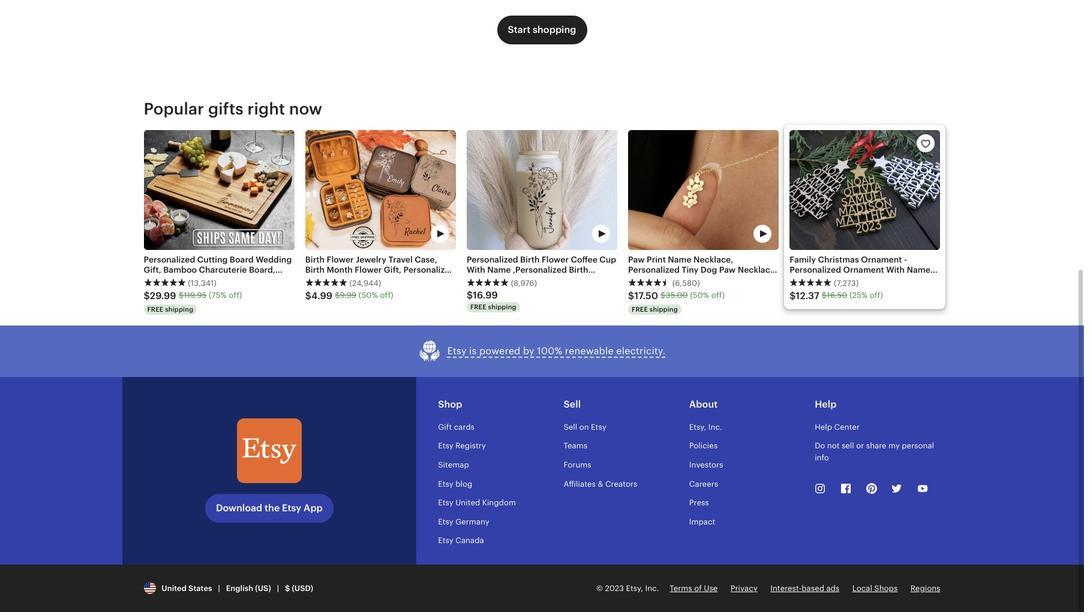 Task type: locate. For each thing, give the bounding box(es) containing it.
on
[[580, 423, 589, 432]]

local
[[853, 584, 873, 593]]

inc. up policies
[[709, 423, 723, 432]]

0 vertical spatial inc.
[[709, 423, 723, 432]]

1 (50% from the left
[[359, 291, 378, 300]]

now
[[289, 100, 322, 118]]

0 horizontal spatial with
[[467, 265, 486, 275]]

jewelry
[[356, 255, 387, 264], [394, 276, 425, 285], [364, 286, 394, 296]]

christmas up the 12.37 at the top right
[[790, 276, 831, 285]]

gifts
[[208, 100, 244, 118]]

free for 17.50
[[632, 306, 648, 313]]

1 horizontal spatial |
[[277, 584, 279, 593]]

1 vertical spatial gift,
[[341, 276, 359, 285]]

0 horizontal spatial free
[[147, 306, 164, 313]]

off) for 17.50
[[712, 291, 725, 300]]

jewelry up case
[[394, 276, 425, 285]]

impact
[[690, 518, 716, 527]]

0 vertical spatial united
[[456, 499, 480, 508]]

shipping inside $ 16.99 free shipping
[[488, 304, 517, 311]]

1 vertical spatial -
[[937, 265, 940, 275]]

off) inside $ 12.37 $ 16.50 (25% off)
[[870, 291, 884, 300]]

0 vertical spatial sell
[[564, 399, 581, 411]]

0 vertical spatial etsy,
[[690, 423, 707, 432]]

with
[[467, 265, 486, 275], [887, 265, 905, 275]]

(50% for 4.99
[[359, 291, 378, 300]]

ornament
[[862, 255, 903, 264], [844, 265, 885, 275], [853, 276, 894, 285]]

free down "16.99"
[[471, 304, 487, 311]]

etsy left blog
[[438, 480, 454, 489]]

(6,580)
[[673, 279, 700, 288]]

1 vertical spatial case,
[[305, 286, 328, 296]]

download the etsy app link
[[205, 495, 334, 524]]

gifts
[[507, 286, 526, 296]]

etsy, inc.
[[690, 423, 723, 432]]

(50% inside $ 17.50 $ 35.00 (50% off) free shipping
[[690, 291, 710, 300]]

etsy blog
[[438, 480, 473, 489]]

paw print name necklace, personalized tiny dog paw necklace, minimalist paw necklace, animal necklace, pet necklace, christmas gift image
[[629, 130, 779, 250]]

gift, up leather
[[384, 265, 402, 275]]

2 help from the top
[[815, 423, 833, 432]]

off) inside $ 17.50 $ 35.00 (50% off) free shipping
[[712, 291, 725, 300]]

0 horizontal spatial etsy,
[[626, 584, 643, 593]]

help up do
[[815, 423, 833, 432]]

off) down leather
[[380, 291, 394, 300]]

personalized up case
[[404, 265, 455, 275]]

etsy for etsy registry
[[438, 442, 454, 451]]

0 horizontal spatial gift,
[[341, 276, 359, 285]]

2 off) from the left
[[380, 291, 394, 300]]

inc. left the terms
[[646, 584, 659, 593]]

kingdom
[[482, 499, 516, 508]]

free inside $ 29.99 $ 119.95 (75% off) free shipping
[[147, 306, 164, 313]]

personalized up name
[[467, 255, 519, 264]]

united
[[456, 499, 480, 508], [162, 584, 187, 593]]

(50% down (6,580)
[[690, 291, 710, 300]]

terms of use link
[[670, 584, 718, 593]]

1 horizontal spatial with
[[887, 265, 905, 275]]

0 vertical spatial travel
[[389, 255, 413, 264]]

0 horizontal spatial |
[[218, 584, 220, 593]]

gift, up custom
[[341, 276, 359, 285]]

united down blog
[[456, 499, 480, 508]]

1 horizontal spatial free
[[471, 304, 487, 311]]

local shops
[[853, 584, 898, 593]]

off) right (75%
[[229, 291, 242, 300]]

off) for 4.99
[[380, 291, 394, 300]]

1 with from the left
[[467, 265, 486, 275]]

1 off) from the left
[[229, 291, 242, 300]]

sell
[[564, 399, 581, 411], [564, 423, 578, 432]]

case, down birthday
[[305, 286, 328, 296]]

for
[[528, 286, 540, 296]]

of
[[695, 584, 702, 593]]

birth
[[305, 255, 325, 264], [521, 255, 540, 264], [305, 265, 325, 275], [569, 265, 589, 275]]

off) right (25%
[[870, 291, 884, 300]]

1 vertical spatial help
[[815, 423, 833, 432]]

- up names
[[905, 255, 908, 264]]

1 sell from the top
[[564, 399, 581, 411]]

flower up proposal,
[[467, 276, 494, 285]]

1 horizontal spatial (50%
[[690, 291, 710, 300]]

flower up the ,personalized in the top of the page
[[542, 255, 569, 264]]

regions
[[911, 584, 941, 593]]

etsy up etsy canada
[[438, 518, 454, 527]]

$ 12.37 $ 16.50 (25% off)
[[790, 290, 884, 302]]

(50% for 17.50
[[690, 291, 710, 300]]

help center
[[815, 423, 860, 432]]

off)
[[229, 291, 242, 300], [380, 291, 394, 300], [712, 291, 725, 300], [870, 291, 884, 300]]

sell for sell on etsy
[[564, 423, 578, 432]]

$ inside $ 12.37 $ 16.50 (25% off)
[[822, 291, 827, 300]]

jewelry up leather
[[356, 255, 387, 264]]

0 vertical spatial case,
[[415, 255, 438, 264]]

free for 29.99
[[147, 306, 164, 313]]

etsy right on
[[591, 423, 607, 432]]

affiliates & creators link
[[564, 480, 638, 489]]

sell
[[842, 442, 855, 451]]

0 horizontal spatial shipping
[[165, 306, 193, 313]]

personalized down family
[[790, 265, 842, 275]]

flower
[[327, 255, 354, 264], [542, 255, 569, 264], [355, 265, 382, 275], [467, 276, 494, 285]]

2 vertical spatial jewelry
[[364, 286, 394, 296]]

off) inside $ 29.99 $ 119.95 (75% off) free shipping
[[229, 291, 242, 300]]

1 horizontal spatial gift,
[[384, 265, 402, 275]]

0 horizontal spatial personalized
[[404, 265, 455, 275]]

not
[[828, 442, 840, 451]]

1 horizontal spatial united
[[456, 499, 480, 508]]

12.37
[[796, 290, 820, 302]]

cup
[[600, 255, 617, 264]]

etsy for etsy is powered by 100% renewable electricity.
[[448, 346, 467, 357]]

(50% down (24,944)
[[359, 291, 378, 300]]

is
[[469, 346, 477, 357]]

with up proposal,
[[467, 265, 486, 275]]

1 horizontal spatial personalized
[[467, 255, 519, 264]]

1 horizontal spatial etsy,
[[690, 423, 707, 432]]

united states   |   english (us)   |   $ (usd)
[[158, 584, 314, 593]]

christmas up tree
[[819, 255, 860, 264]]

family christmas ornament - personalized ornament with names - christmas tree ornament
[[790, 255, 940, 285]]

$
[[467, 290, 473, 302], [144, 290, 150, 302], [305, 290, 312, 302], [629, 290, 635, 302], [790, 290, 796, 302], [179, 291, 184, 300], [335, 291, 340, 300], [661, 291, 666, 300], [822, 291, 827, 300], [285, 584, 290, 593]]

sell left on
[[564, 423, 578, 432]]

family
[[790, 255, 816, 264]]

shipping down the 119.95
[[165, 306, 193, 313]]

etsy is powered by 100% renewable electricity.
[[448, 346, 666, 357]]

1 vertical spatial travel
[[427, 276, 451, 285]]

my
[[889, 442, 900, 451]]

shopping
[[533, 24, 577, 35]]

1 horizontal spatial -
[[937, 265, 940, 275]]

shipping down 35.00
[[650, 306, 678, 313]]

shops
[[875, 584, 898, 593]]

2 | from the left
[[277, 584, 279, 593]]

about
[[690, 399, 718, 411]]

2 horizontal spatial free
[[632, 306, 648, 313]]

canada
[[456, 537, 484, 546]]

4 off) from the left
[[870, 291, 884, 300]]

inc.
[[709, 423, 723, 432], [646, 584, 659, 593]]

1 help from the top
[[815, 399, 837, 411]]

case
[[396, 286, 416, 296]]

free inside $ 16.99 free shipping
[[471, 304, 487, 311]]

etsy left is
[[448, 346, 467, 357]]

press
[[690, 499, 709, 508]]

sell on etsy
[[564, 423, 607, 432]]

off) right 35.00
[[712, 291, 725, 300]]

etsy, right the 2023
[[626, 584, 643, 593]]

case, up case
[[415, 255, 438, 264]]

start
[[508, 24, 531, 35]]

shipping inside $ 17.50 $ 35.00 (50% off) free shipping
[[650, 306, 678, 313]]

do not sell or share my personal info link
[[815, 442, 935, 463]]

personalized birth flower coffee cup with name ,personalized birth flower tumbler, bridesmaid proposal, gifts for her, party favor. image
[[467, 130, 618, 250]]

0 vertical spatial help
[[815, 399, 837, 411]]

0 horizontal spatial -
[[905, 255, 908, 264]]

- right names
[[937, 265, 940, 275]]

119.95
[[184, 291, 207, 300]]

(50% inside $ 4.99 $ 9.99 (50% off)
[[359, 291, 378, 300]]

etsy down 'gift'
[[438, 442, 454, 451]]

1 horizontal spatial travel
[[427, 276, 451, 285]]

download
[[216, 503, 262, 515]]

| right states
[[218, 584, 220, 593]]

free inside $ 17.50 $ 35.00 (50% off) free shipping
[[632, 306, 648, 313]]

1 vertical spatial sell
[[564, 423, 578, 432]]

personalized inside birth flower jewelry travel case, birth month flower gift, personalized birthday gift, leather jewelry travel case, custom jewelry case
[[404, 265, 455, 275]]

shipping for 29.99
[[165, 306, 193, 313]]

$ inside $ 16.99 free shipping
[[467, 290, 473, 302]]

0 vertical spatial jewelry
[[356, 255, 387, 264]]

off) inside $ 4.99 $ 9.99 (50% off)
[[380, 291, 394, 300]]

3 off) from the left
[[712, 291, 725, 300]]

united right us icon
[[162, 584, 187, 593]]

16.50
[[827, 291, 848, 300]]

popular gifts right now
[[144, 100, 322, 118]]

shipping down "16.99"
[[488, 304, 517, 311]]

christmas
[[819, 255, 860, 264], [790, 276, 831, 285]]

2 horizontal spatial personalized
[[790, 265, 842, 275]]

etsy, up policies
[[690, 423, 707, 432]]

affiliates
[[564, 480, 596, 489]]

or
[[857, 442, 865, 451]]

etsy for etsy germany
[[438, 518, 454, 527]]

etsy down etsy blog
[[438, 499, 454, 508]]

free down '17.50'
[[632, 306, 648, 313]]

$ 4.99 $ 9.99 (50% off)
[[305, 290, 394, 302]]

0 horizontal spatial inc.
[[646, 584, 659, 593]]

shipping
[[488, 304, 517, 311], [165, 306, 193, 313], [650, 306, 678, 313]]

free down 29.99
[[147, 306, 164, 313]]

with left names
[[887, 265, 905, 275]]

(usd)
[[292, 584, 314, 593]]

careers
[[690, 480, 719, 489]]

0 vertical spatial ornament
[[862, 255, 903, 264]]

1 horizontal spatial shipping
[[488, 304, 517, 311]]

shipping inside $ 29.99 $ 119.95 (75% off) free shipping
[[165, 306, 193, 313]]

2 sell from the top
[[564, 423, 578, 432]]

0 horizontal spatial travel
[[389, 255, 413, 264]]

jewelry down leather
[[364, 286, 394, 296]]

2 (50% from the left
[[690, 291, 710, 300]]

2 horizontal spatial shipping
[[650, 306, 678, 313]]

help up help center
[[815, 399, 837, 411]]

(50%
[[359, 291, 378, 300], [690, 291, 710, 300]]

with inside personalized birth flower coffee cup with name ,personalized birth flower tumbler, bridesmaid proposal, gifts for her, party favor.
[[467, 265, 486, 275]]

teams
[[564, 442, 588, 451]]

0 horizontal spatial (50%
[[359, 291, 378, 300]]

etsy left canada
[[438, 537, 454, 546]]

(25%
[[850, 291, 868, 300]]

sell up on
[[564, 399, 581, 411]]

careers link
[[690, 480, 719, 489]]

17.50
[[635, 290, 659, 302]]

0 horizontal spatial united
[[162, 584, 187, 593]]

english
[[226, 584, 253, 593]]

2 with from the left
[[887, 265, 905, 275]]

| right (us)
[[277, 584, 279, 593]]

privacy
[[731, 584, 758, 593]]

help center link
[[815, 423, 860, 432]]

regions button
[[911, 584, 941, 595]]

etsy germany
[[438, 518, 490, 527]]

press link
[[690, 499, 709, 508]]

do
[[815, 442, 826, 451]]

impact link
[[690, 518, 716, 527]]

,personalized
[[513, 265, 567, 275]]

etsy right "the"
[[282, 503, 301, 515]]

etsy inside button
[[448, 346, 467, 357]]

1 vertical spatial etsy,
[[626, 584, 643, 593]]

proposal,
[[467, 286, 505, 296]]

1 vertical spatial inc.
[[646, 584, 659, 593]]



Task type: vqa. For each thing, say whether or not it's contained in the screenshot.
your to the right
no



Task type: describe. For each thing, give the bounding box(es) containing it.
blog
[[456, 480, 473, 489]]

custom
[[330, 286, 362, 296]]

name
[[488, 265, 511, 275]]

month
[[327, 265, 353, 275]]

shop
[[438, 399, 463, 411]]

etsy canada
[[438, 537, 484, 546]]

us image
[[144, 583, 156, 595]]

1 vertical spatial jewelry
[[394, 276, 425, 285]]

terms of use
[[670, 584, 718, 593]]

party
[[560, 286, 581, 296]]

favor.
[[583, 286, 607, 296]]

personalized inside personalized birth flower coffee cup with name ,personalized birth flower tumbler, bridesmaid proposal, gifts for her, party favor.
[[467, 255, 519, 264]]

sell on etsy link
[[564, 423, 607, 432]]

shipping for 17.50
[[650, 306, 678, 313]]

1 vertical spatial christmas
[[790, 276, 831, 285]]

family christmas ornament - personalized ornament with names - christmas tree ornament image
[[790, 130, 941, 250]]

etsy for etsy blog
[[438, 480, 454, 489]]

gift cards
[[438, 423, 475, 432]]

personalized cutting board wedding gift, bamboo charcuterie board, unique christmas gifts, bridal shower gift, engraved engagement present, image
[[144, 130, 295, 250]]

use
[[704, 584, 718, 593]]

popular
[[144, 100, 204, 118]]

(24,944)
[[350, 279, 381, 288]]

help for help center
[[815, 423, 833, 432]]

app
[[304, 503, 323, 515]]

her,
[[542, 286, 558, 296]]

etsy for etsy united kingdom
[[438, 499, 454, 508]]

16.99
[[473, 290, 498, 302]]

interest-based ads
[[771, 584, 840, 593]]

© 2023 etsy, inc.
[[597, 584, 659, 593]]

birthday
[[305, 276, 339, 285]]

personal
[[902, 442, 935, 451]]

100%
[[537, 346, 563, 357]]

1 horizontal spatial inc.
[[709, 423, 723, 432]]

1 horizontal spatial case,
[[415, 255, 438, 264]]

sell for sell
[[564, 399, 581, 411]]

states
[[189, 584, 212, 593]]

affiliates & creators
[[564, 480, 638, 489]]

etsy germany link
[[438, 518, 490, 527]]

2 vertical spatial ornament
[[853, 276, 894, 285]]

0 vertical spatial -
[[905, 255, 908, 264]]

forums
[[564, 461, 592, 470]]

off) for 12.37
[[870, 291, 884, 300]]

center
[[835, 423, 860, 432]]

creators
[[606, 480, 638, 489]]

germany
[[456, 518, 490, 527]]

35.00
[[666, 291, 688, 300]]

local shops link
[[853, 584, 898, 593]]

with inside family christmas ornament - personalized ornament with names - christmas tree ornament
[[887, 265, 905, 275]]

flower up leather
[[355, 265, 382, 275]]

gift cards link
[[438, 423, 475, 432]]

start shopping
[[508, 24, 577, 35]]

(7,273)
[[834, 279, 859, 288]]

0 vertical spatial christmas
[[819, 255, 860, 264]]

bridesmaid
[[533, 276, 579, 285]]

1 vertical spatial united
[[162, 584, 187, 593]]

investors
[[690, 461, 724, 470]]

etsy is powered by 100% renewable electricity. button
[[419, 340, 666, 363]]

registry
[[456, 442, 486, 451]]

off) for 29.99
[[229, 291, 242, 300]]

4.99
[[312, 290, 333, 302]]

sitemap link
[[438, 461, 469, 470]]

1 vertical spatial ornament
[[844, 265, 885, 275]]

(13,341)
[[188, 279, 217, 288]]

etsy canada link
[[438, 537, 484, 546]]

29.99
[[150, 290, 176, 302]]

personalized birth flower coffee cup with name ,personalized birth flower tumbler, bridesmaid proposal, gifts for her, party favor.
[[467, 255, 617, 296]]

teams link
[[564, 442, 588, 451]]

(8,976)
[[511, 279, 537, 288]]

(us)
[[255, 584, 271, 593]]

0 vertical spatial gift,
[[384, 265, 402, 275]]

©
[[597, 584, 603, 593]]

interest-
[[771, 584, 802, 593]]

names
[[907, 265, 935, 275]]

$ 29.99 $ 119.95 (75% off) free shipping
[[144, 290, 242, 313]]

etsy united kingdom
[[438, 499, 516, 508]]

etsy for etsy canada
[[438, 537, 454, 546]]

forums link
[[564, 461, 592, 470]]

powered
[[480, 346, 521, 357]]

1 | from the left
[[218, 584, 220, 593]]

tumbler,
[[496, 276, 531, 285]]

etsy registry
[[438, 442, 486, 451]]

the
[[265, 503, 280, 515]]

download the etsy app
[[216, 503, 323, 515]]

gift
[[438, 423, 452, 432]]

flower up "month"
[[327, 255, 354, 264]]

&
[[598, 480, 604, 489]]

2023
[[605, 584, 624, 593]]

cards
[[454, 423, 475, 432]]

$ 16.99 free shipping
[[467, 290, 517, 311]]

privacy link
[[731, 584, 758, 593]]

0 horizontal spatial case,
[[305, 286, 328, 296]]

info
[[815, 454, 830, 463]]

$ inside $ 4.99 $ 9.99 (50% off)
[[335, 291, 340, 300]]

renewable
[[565, 346, 614, 357]]

personalized inside family christmas ornament - personalized ornament with names - christmas tree ornament
[[790, 265, 842, 275]]

do not sell or share my personal info
[[815, 442, 935, 463]]

electricity.
[[617, 346, 666, 357]]

help for help
[[815, 399, 837, 411]]

etsy, inc. link
[[690, 423, 723, 432]]

birth flower jewelry travel case, birth month flower gift, personalized birthday gift, leather jewelry travel case, custom jewelry case image
[[305, 130, 456, 250]]

etsy registry link
[[438, 442, 486, 451]]



